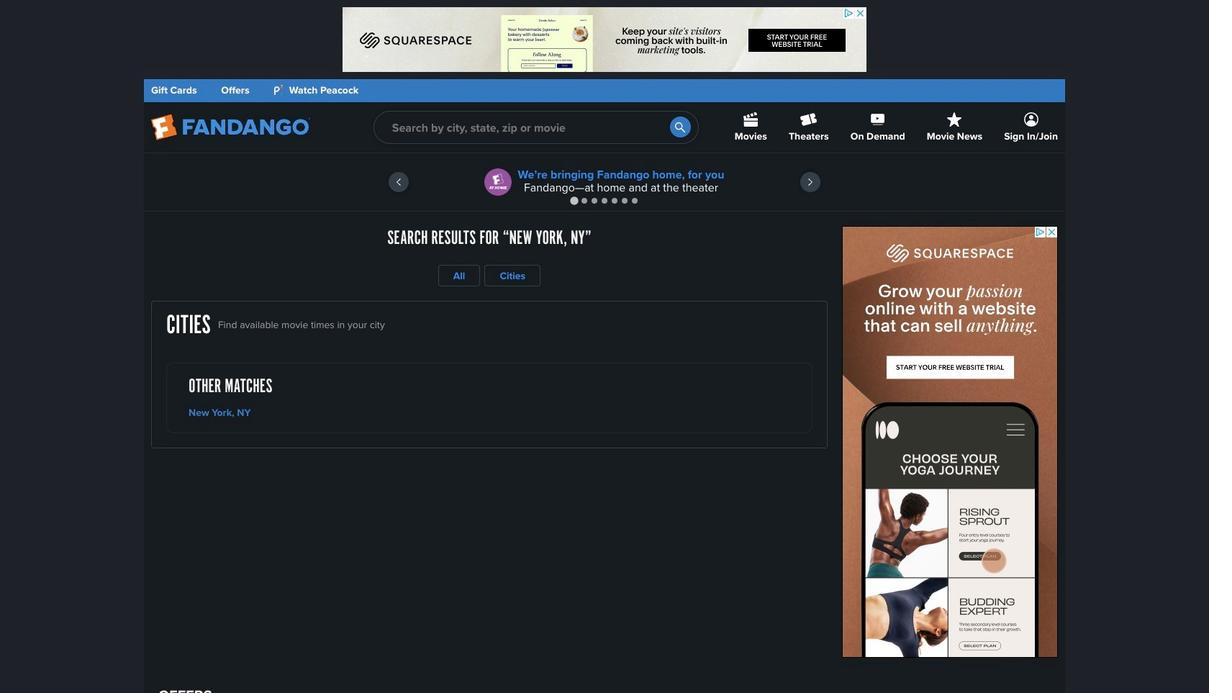 Task type: vqa. For each thing, say whether or not it's contained in the screenshot.
Search by city, state, zip or movie text box
yes



Task type: locate. For each thing, give the bounding box(es) containing it.
1 vertical spatial advertisement element
[[842, 226, 1058, 658]]

region
[[144, 153, 1066, 211]]

advertisement element
[[343, 7, 867, 72], [842, 226, 1058, 658]]

None search field
[[374, 111, 699, 144]]



Task type: describe. For each thing, give the bounding box(es) containing it.
0 vertical spatial advertisement element
[[343, 7, 867, 72]]

Search by city, state, zip or movie text field
[[374, 111, 699, 144]]

offer icon image
[[485, 168, 512, 196]]

select a slide to show tab list
[[144, 195, 1066, 206]]



